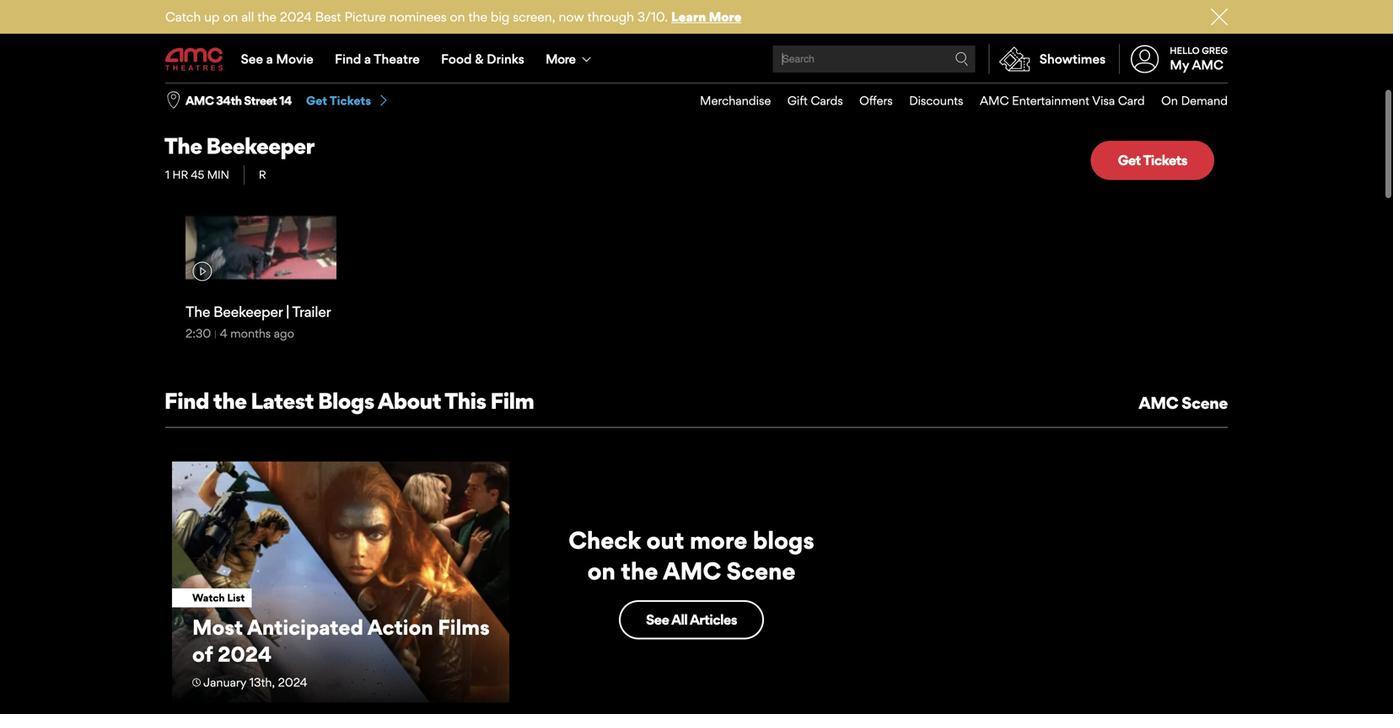 Task type: locate. For each thing, give the bounding box(es) containing it.
0 horizontal spatial get tickets link
[[306, 93, 390, 109]]

beekeeper,
[[583, 0, 680, 6]]

see inside button
[[646, 611, 669, 628]]

1 vertical spatial get
[[1118, 152, 1141, 169]]

tickets down find a theatre link
[[330, 93, 371, 108]]

cookie consent banner dialog
[[0, 669, 1393, 714]]

1 horizontal spatial and
[[924, 14, 953, 35]]

get tickets link down on
[[1091, 141, 1215, 180]]

0 horizontal spatial more
[[164, 150, 208, 172]]

beekeeper for the beekeeper
[[206, 132, 314, 159]]

0 vertical spatial menu
[[165, 35, 1228, 83]]

get tickets link down find a theatre link
[[306, 93, 390, 109]]

watch list
[[192, 592, 245, 604]]

0 horizontal spatial find
[[164, 388, 209, 415]]

0 vertical spatial get tickets link
[[306, 93, 390, 109]]

of down most
[[192, 642, 213, 667]]

0 vertical spatial find
[[335, 51, 361, 67]]

on demand
[[1161, 93, 1228, 108]]

action left films
[[368, 615, 433, 640]]

12,
[[195, 9, 211, 24]]

find down 2:30
[[164, 388, 209, 415]]

get tickets right 14 on the left top of the page
[[306, 93, 371, 108]]

amc scene
[[1139, 393, 1228, 413]]

blogs
[[753, 526, 815, 555]]

find for find the latest blogs about this film
[[164, 388, 209, 415]]

1 hr 45 min
[[165, 168, 229, 181]]

1 horizontal spatial more
[[546, 51, 576, 67]]

find a theatre link
[[324, 35, 430, 83]]

get right 14 on the left top of the page
[[306, 93, 327, 108]]

hello
[[1170, 45, 1200, 56]]

1 horizontal spatial of
[[821, 14, 836, 35]]

for up powerful at top
[[892, 0, 913, 6]]

get tickets link
[[306, 93, 390, 109], [1091, 141, 1215, 180]]

menu down submit search icon
[[684, 83, 1228, 118]]

1 horizontal spatial get tickets
[[1118, 152, 1188, 169]]

offers
[[860, 93, 893, 108]]

takes
[[1005, 0, 1044, 6]]

entertainment
[[1012, 93, 1090, 108]]

showtimes
[[1040, 51, 1106, 67]]

1 horizontal spatial for
[[892, 0, 913, 6]]

1 horizontal spatial action
[[368, 615, 433, 640]]

action down catch
[[165, 32, 216, 48]]

greg
[[1202, 45, 1228, 56]]

tickets
[[330, 93, 371, 108], [1143, 152, 1188, 169]]

for inside in the beekeeper, one man's brutal campaign for vengeance takes on national stakes after he is revealed to be a former operative of a powerful and clandestine organization known as 'beekeepers'.
[[892, 0, 913, 6]]

food & drinks
[[441, 51, 524, 67]]

2 horizontal spatial more
[[709, 9, 742, 24]]

for right videos
[[366, 150, 388, 172]]

amc inside button
[[186, 93, 214, 108]]

1 vertical spatial and
[[272, 150, 302, 172]]

visa
[[1092, 93, 1115, 108]]

amc entertainment visa card
[[980, 93, 1145, 108]]

trailers
[[211, 150, 268, 172]]

vengeance
[[917, 0, 1001, 6]]

on demand link
[[1145, 83, 1228, 118]]

and right r
[[272, 150, 302, 172]]

learn more link
[[671, 9, 742, 24]]

see left all
[[646, 611, 669, 628]]

movie
[[276, 51, 314, 67]]

1 vertical spatial of
[[192, 642, 213, 667]]

find
[[335, 51, 361, 67], [164, 388, 209, 415]]

action
[[165, 32, 216, 48], [368, 615, 433, 640]]

the up 2:30
[[186, 303, 210, 321]]

more button
[[535, 35, 606, 83]]

menu
[[165, 35, 1228, 83], [684, 83, 1228, 118]]

tickets down on
[[1143, 152, 1188, 169]]

on right takes
[[1048, 0, 1067, 6]]

0 horizontal spatial action
[[165, 32, 216, 48]]

of
[[821, 14, 836, 35], [192, 642, 213, 667]]

the beekeeper
[[164, 132, 314, 159]]

the for the beekeeper | trailer
[[186, 303, 210, 321]]

more
[[709, 9, 742, 24], [546, 51, 576, 67], [164, 150, 208, 172]]

0 vertical spatial scene
[[1182, 393, 1228, 413]]

scene inside check out more blogs on the amc scene
[[727, 557, 796, 586]]

1 horizontal spatial scene
[[1182, 393, 1228, 413]]

jan 12, 2024 action
[[165, 9, 247, 48]]

0 horizontal spatial see
[[241, 51, 263, 67]]

find down picture
[[335, 51, 361, 67]]

a left movie
[[266, 51, 273, 67]]

1 vertical spatial scene
[[727, 557, 796, 586]]

1 horizontal spatial find
[[335, 51, 361, 67]]

2024
[[214, 9, 247, 24], [280, 9, 312, 24], [218, 642, 272, 667], [278, 675, 307, 690]]

operative
[[746, 14, 817, 35]]

1 vertical spatial menu
[[684, 83, 1228, 118]]

0 vertical spatial action
[[165, 32, 216, 48]]

beekeeper
[[206, 132, 314, 159], [426, 150, 513, 172], [213, 303, 283, 321]]

amc inside check out more blogs on the amc scene
[[663, 557, 721, 586]]

2024 right 13th,
[[278, 675, 307, 690]]

action inside most anticipated action films of 2024
[[368, 615, 433, 640]]

amc for amc 34th street 14
[[186, 93, 214, 108]]

offers link
[[843, 83, 893, 118]]

amc
[[1192, 57, 1224, 73], [980, 93, 1009, 108], [186, 93, 214, 108], [1139, 393, 1179, 413], [663, 557, 721, 586]]

and inside in the beekeeper, one man's brutal campaign for vengeance takes on national stakes after he is revealed to be a former operative of a powerful and clandestine organization known as 'beekeepers'.
[[924, 14, 953, 35]]

a left theatre
[[364, 51, 371, 67]]

0 horizontal spatial scene
[[727, 557, 796, 586]]

menu containing more
[[165, 35, 1228, 83]]

clandestine
[[957, 14, 1043, 35]]

amc inside "link"
[[980, 93, 1009, 108]]

0 vertical spatial for
[[892, 0, 913, 6]]

big
[[491, 9, 510, 24]]

get tickets down on
[[1118, 152, 1188, 169]]

organization
[[1048, 14, 1141, 35]]

1 vertical spatial more
[[546, 51, 576, 67]]

more inside button
[[546, 51, 576, 67]]

0 vertical spatial of
[[821, 14, 836, 35]]

on right nominees
[[450, 9, 465, 24]]

the
[[164, 132, 202, 159], [391, 150, 422, 172], [186, 303, 210, 321]]

on inside check out more blogs on the amc scene
[[588, 557, 616, 586]]

january
[[203, 675, 246, 690]]

catch
[[165, 9, 201, 24]]

find the latest blogs about this film
[[164, 388, 534, 415]]

on
[[1048, 0, 1067, 6], [223, 9, 238, 24], [450, 9, 465, 24], [588, 557, 616, 586]]

min
[[207, 168, 229, 181]]

14
[[279, 93, 292, 108]]

0 vertical spatial get
[[306, 93, 327, 108]]

he
[[528, 14, 547, 35]]

2024 right the 12,
[[214, 9, 247, 24]]

amc logo image
[[165, 48, 224, 71], [165, 48, 224, 71]]

food & drinks link
[[430, 35, 535, 83]]

latest
[[251, 388, 314, 415]]

0 vertical spatial more
[[709, 9, 742, 24]]

0 vertical spatial and
[[924, 14, 953, 35]]

trailer
[[292, 303, 331, 321]]

demand
[[1181, 93, 1228, 108]]

articles
[[690, 611, 737, 628]]

national
[[1072, 0, 1131, 6]]

of down campaign
[[821, 14, 836, 35]]

2 vertical spatial more
[[164, 150, 208, 172]]

ago
[[274, 326, 294, 341]]

on inside in the beekeeper, one man's brutal campaign for vengeance takes on national stakes after he is revealed to be a former operative of a powerful and clandestine organization known as 'beekeepers'.
[[1048, 0, 1067, 6]]

2024 up january 13th, 2024
[[218, 642, 272, 667]]

1 vertical spatial see
[[646, 611, 669, 628]]

0 horizontal spatial of
[[192, 642, 213, 667]]

and down vengeance
[[924, 14, 953, 35]]

hr
[[172, 168, 188, 181]]

most anticipated action films of 2024
[[192, 615, 490, 667]]

1 horizontal spatial see
[[646, 611, 669, 628]]

of inside most anticipated action films of 2024
[[192, 642, 213, 667]]

a inside find a theatre link
[[364, 51, 371, 67]]

the down the out
[[621, 557, 658, 586]]

0 vertical spatial get tickets
[[306, 93, 371, 108]]

see down all
[[241, 51, 263, 67]]

a down campaign
[[840, 14, 849, 35]]

on down check
[[588, 557, 616, 586]]

search the AMC website text field
[[780, 53, 955, 65]]

get tickets
[[306, 93, 371, 108], [1118, 152, 1188, 169]]

find a theatre
[[335, 51, 420, 67]]

1 horizontal spatial get tickets link
[[1091, 141, 1215, 180]]

get down "card"
[[1118, 152, 1141, 169]]

a inside see a movie link
[[266, 51, 273, 67]]

screen,
[[513, 9, 556, 24]]

2024 inside jan 12, 2024 action
[[214, 9, 247, 24]]

out
[[646, 526, 684, 555]]

1 vertical spatial action
[[368, 615, 433, 640]]

find inside menu
[[335, 51, 361, 67]]

1 vertical spatial find
[[164, 388, 209, 415]]

gift
[[788, 93, 808, 108]]

1 horizontal spatial tickets
[[1143, 152, 1188, 169]]

months
[[230, 326, 271, 341]]

a right be
[[678, 14, 687, 35]]

man's
[[717, 0, 761, 6]]

scene
[[1182, 393, 1228, 413], [727, 557, 796, 586]]

stakes
[[1136, 0, 1182, 6]]

0 vertical spatial see
[[241, 51, 263, 67]]

merchandise link
[[684, 83, 771, 118]]

showtimes image
[[990, 44, 1040, 74]]

blogs
[[318, 388, 374, 415]]

2024 inside most anticipated action films of 2024
[[218, 642, 272, 667]]

after
[[1186, 0, 1220, 6]]

1 vertical spatial get tickets
[[1118, 152, 1188, 169]]

0 vertical spatial tickets
[[330, 93, 371, 108]]

menu down former
[[165, 35, 1228, 83]]

1 vertical spatial get tickets link
[[1091, 141, 1215, 180]]

beekeeper for the beekeeper | trailer
[[213, 303, 283, 321]]

catch up on all the 2024 best picture nominees on the big screen, now through 3/10. learn more
[[165, 9, 742, 24]]

go to my account page element
[[1119, 35, 1228, 83]]

in
[[528, 0, 542, 6]]

see
[[241, 51, 263, 67], [646, 611, 669, 628]]

the up hr
[[164, 132, 202, 159]]

0 horizontal spatial for
[[366, 150, 388, 172]]



Task type: vqa. For each thing, say whether or not it's contained in the screenshot.
AMC Scene's Amc
yes



Task type: describe. For each thing, give the bounding box(es) containing it.
see for see a movie
[[241, 51, 263, 67]]

&
[[475, 51, 484, 67]]

amc for amc scene
[[1139, 393, 1179, 413]]

cards
[[811, 93, 843, 108]]

the right videos
[[391, 150, 422, 172]]

list
[[227, 592, 245, 604]]

in the beekeeper, one man's brutal campaign for vengeance takes on national stakes after he is revealed to be a former operative of a powerful and clandestine organization known as 'beekeepers'.
[[528, 0, 1220, 63]]

of inside in the beekeeper, one man's brutal campaign for vengeance takes on national stakes after he is revealed to be a former operative of a powerful and clandestine organization known as 'beekeepers'.
[[821, 14, 836, 35]]

4
[[220, 326, 227, 341]]

1 horizontal spatial get
[[1118, 152, 1141, 169]]

street
[[244, 93, 277, 108]]

now
[[559, 9, 584, 24]]

0 horizontal spatial tickets
[[330, 93, 371, 108]]

drinks
[[487, 51, 524, 67]]

the right all
[[257, 9, 277, 24]]

0 horizontal spatial get
[[306, 93, 327, 108]]

34th
[[216, 93, 242, 108]]

the
[[546, 0, 578, 6]]

on left all
[[223, 9, 238, 24]]

menu containing merchandise
[[684, 83, 1228, 118]]

4 months ago
[[220, 326, 294, 341]]

1 vertical spatial for
[[366, 150, 388, 172]]

as
[[1200, 14, 1216, 35]]

picture
[[345, 9, 386, 24]]

gift cards
[[788, 93, 843, 108]]

card
[[1118, 93, 1145, 108]]

amc scene link
[[1139, 393, 1228, 413]]

amc 34th street 14 button
[[186, 92, 292, 109]]

up
[[204, 9, 220, 24]]

films
[[438, 615, 490, 640]]

former
[[691, 14, 741, 35]]

more for more trailers and videos for the beekeeper
[[164, 150, 208, 172]]

all
[[241, 9, 254, 24]]

|
[[286, 303, 289, 321]]

see all articles
[[646, 611, 737, 628]]

brutal
[[765, 0, 809, 6]]

to
[[635, 14, 650, 35]]

find for find a theatre
[[335, 51, 361, 67]]

my
[[1170, 57, 1189, 73]]

check out more blogs on the amc scene
[[569, 526, 815, 586]]

45
[[191, 168, 204, 181]]

see a movie
[[241, 51, 314, 67]]

amc 34th street 14
[[186, 93, 292, 108]]

january 13th, 2024
[[203, 675, 307, 690]]

showtimes link
[[989, 44, 1106, 74]]

more for more
[[546, 51, 576, 67]]

see for see all articles
[[646, 611, 669, 628]]

the for the beekeeper
[[164, 132, 202, 159]]

see all articles button
[[619, 600, 764, 640]]

be
[[655, 14, 674, 35]]

learn
[[671, 9, 706, 24]]

anticipated
[[247, 615, 363, 640]]

action inside jan 12, 2024 action
[[165, 32, 216, 48]]

campaign
[[813, 0, 888, 6]]

is
[[551, 14, 562, 35]]

check
[[569, 526, 641, 555]]

the left latest
[[213, 388, 247, 415]]

through
[[587, 9, 634, 24]]

2024 left best
[[280, 9, 312, 24]]

amc inside hello greg my amc
[[1192, 57, 1224, 73]]

r
[[259, 168, 266, 181]]

one
[[684, 0, 713, 6]]

more
[[690, 526, 748, 555]]

known
[[1145, 14, 1196, 35]]

the inside check out more blogs on the amc scene
[[621, 557, 658, 586]]

hello greg my amc
[[1170, 45, 1228, 73]]

0 horizontal spatial and
[[272, 150, 302, 172]]

powerful
[[853, 14, 920, 35]]

on
[[1161, 93, 1178, 108]]

13th,
[[249, 675, 275, 690]]

merchandise
[[700, 93, 771, 108]]

most
[[192, 615, 243, 640]]

1 vertical spatial tickets
[[1143, 152, 1188, 169]]

discounts link
[[893, 83, 964, 118]]

'beekeepers'.
[[528, 43, 627, 63]]

amc for amc entertainment visa card
[[980, 93, 1009, 108]]

submit search icon image
[[955, 52, 969, 66]]

0 horizontal spatial get tickets
[[306, 93, 371, 108]]

the left "big"
[[468, 9, 488, 24]]

best
[[315, 9, 341, 24]]

see a movie link
[[230, 35, 324, 83]]

all
[[671, 611, 688, 628]]

user profile image
[[1121, 45, 1169, 73]]

film
[[490, 388, 534, 415]]

discounts
[[909, 93, 964, 108]]

food
[[441, 51, 472, 67]]

2:30
[[186, 326, 211, 341]]

theatre
[[374, 51, 420, 67]]

1
[[165, 168, 170, 181]]

the beekeeper | trailer
[[186, 303, 331, 321]]

3/10.
[[638, 9, 668, 24]]



